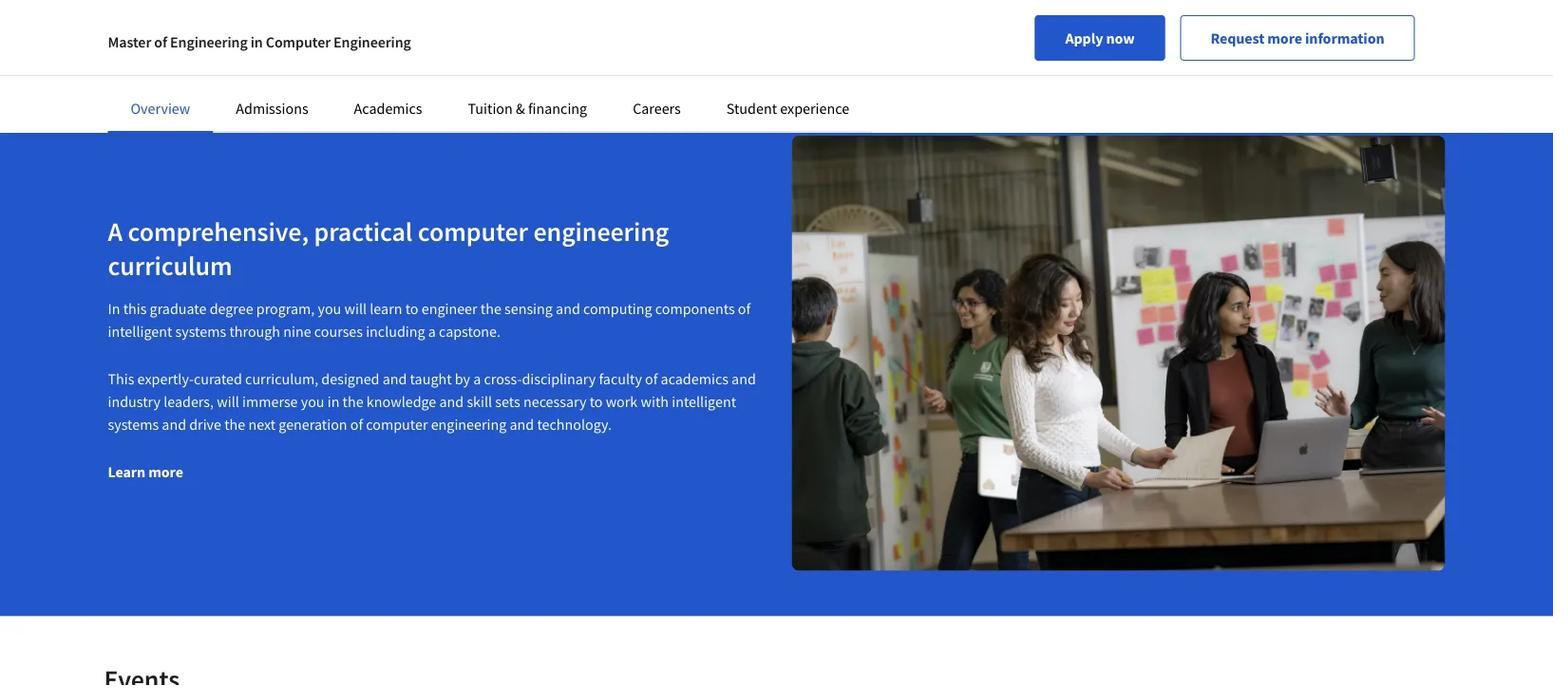 Task type: locate. For each thing, give the bounding box(es) containing it.
1 vertical spatial the
[[343, 393, 364, 412]]

request more information
[[1211, 29, 1385, 48]]

engineering down skill at the left
[[431, 415, 507, 434]]

to
[[405, 300, 419, 319], [590, 393, 603, 412]]

&
[[516, 99, 525, 118]]

you up generation
[[301, 393, 324, 412]]

will up courses
[[344, 300, 367, 319]]

0 vertical spatial computer
[[418, 214, 528, 248]]

in left the computer
[[251, 32, 263, 51]]

by
[[455, 370, 470, 389]]

through
[[229, 322, 280, 341]]

academics
[[661, 370, 729, 389]]

request
[[1211, 29, 1265, 48]]

graduate
[[150, 300, 207, 319]]

1 horizontal spatial engineering
[[334, 32, 411, 51]]

to left work
[[590, 393, 603, 412]]

student experience link
[[727, 99, 849, 118]]

1 vertical spatial engineering
[[431, 415, 507, 434]]

of
[[154, 32, 167, 51], [738, 300, 751, 319], [645, 370, 658, 389], [350, 415, 363, 434]]

intelligent
[[108, 322, 172, 341], [672, 393, 736, 412]]

0 vertical spatial you
[[318, 300, 341, 319]]

systems down "graduate"
[[175, 322, 226, 341]]

1 vertical spatial systems
[[108, 415, 159, 434]]

1 vertical spatial to
[[590, 393, 603, 412]]

1 horizontal spatial will
[[344, 300, 367, 319]]

and
[[556, 300, 580, 319], [383, 370, 407, 389], [732, 370, 756, 389], [439, 393, 464, 412], [162, 415, 186, 434], [510, 415, 534, 434]]

including
[[366, 322, 425, 341]]

learn
[[108, 463, 145, 482]]

1 horizontal spatial engineering
[[533, 214, 669, 248]]

engineering
[[533, 214, 669, 248], [431, 415, 507, 434]]

in down designed
[[328, 393, 340, 412]]

0 vertical spatial intelligent
[[108, 322, 172, 341]]

in
[[251, 32, 263, 51], [328, 393, 340, 412]]

engineering up "computing"
[[533, 214, 669, 248]]

sensing
[[504, 300, 553, 319]]

in inside this expertly-curated curriculum, designed and taught by a cross-disciplinary faculty of academics and industry leaders, will immerse you in the knowledge and skill sets necessary to work with intelligent systems and drive the next generation of computer engineering and technology.
[[328, 393, 340, 412]]

cross-
[[484, 370, 522, 389]]

careers
[[633, 99, 681, 118]]

learn more
[[108, 463, 183, 482]]

more
[[1268, 29, 1302, 48], [148, 463, 183, 482]]

of up 'with'
[[645, 370, 658, 389]]

will inside this expertly-curated curriculum, designed and taught by a cross-disciplinary faculty of academics and industry leaders, will immerse you in the knowledge and skill sets necessary to work with intelligent systems and drive the next generation of computer engineering and technology.
[[217, 393, 239, 412]]

apply now button
[[1035, 15, 1165, 61]]

tuition
[[468, 99, 513, 118]]

1 horizontal spatial systems
[[175, 322, 226, 341]]

0 vertical spatial a
[[428, 322, 436, 341]]

a down engineer
[[428, 322, 436, 341]]

0 horizontal spatial will
[[217, 393, 239, 412]]

engineering up academics
[[334, 32, 411, 51]]

intelligent down the this on the top
[[108, 322, 172, 341]]

2 horizontal spatial the
[[481, 300, 501, 319]]

necessary
[[523, 393, 587, 412]]

will down curated on the left of page
[[217, 393, 239, 412]]

immerse
[[242, 393, 298, 412]]

to right learn
[[405, 300, 419, 319]]

1 horizontal spatial intelligent
[[672, 393, 736, 412]]

capstone.
[[439, 322, 501, 341]]

designed
[[321, 370, 380, 389]]

0 vertical spatial in
[[251, 32, 263, 51]]

0 vertical spatial the
[[481, 300, 501, 319]]

1 horizontal spatial more
[[1268, 29, 1302, 48]]

will inside the in this graduate degree program, you will learn to engineer the sensing and computing components of intelligent systems through nine courses including a capstone.
[[344, 300, 367, 319]]

computing
[[583, 300, 652, 319]]

0 vertical spatial engineering
[[533, 214, 669, 248]]

information
[[1305, 29, 1385, 48]]

the up 'capstone.'
[[481, 300, 501, 319]]

disciplinary
[[522, 370, 596, 389]]

0 vertical spatial will
[[344, 300, 367, 319]]

more right request
[[1268, 29, 1302, 48]]

computer
[[266, 32, 331, 51]]

in
[[108, 300, 120, 319]]

intelligent inside the in this graduate degree program, you will learn to engineer the sensing and computing components of intelligent systems through nine courses including a capstone.
[[108, 322, 172, 341]]

systems inside the in this graduate degree program, you will learn to engineer the sensing and computing components of intelligent systems through nine courses including a capstone.
[[175, 322, 226, 341]]

you
[[318, 300, 341, 319], [301, 393, 324, 412]]

engineering right master at the top of page
[[170, 32, 248, 51]]

0 horizontal spatial intelligent
[[108, 322, 172, 341]]

1 vertical spatial will
[[217, 393, 239, 412]]

this
[[123, 300, 147, 319]]

1 horizontal spatial in
[[328, 393, 340, 412]]

0 horizontal spatial to
[[405, 300, 419, 319]]

engineering inside a comprehensive, practical computer engineering curriculum
[[533, 214, 669, 248]]

learn
[[370, 300, 402, 319]]

overview
[[131, 99, 190, 118]]

0 vertical spatial more
[[1268, 29, 1302, 48]]

1 vertical spatial you
[[301, 393, 324, 412]]

0 horizontal spatial a
[[428, 322, 436, 341]]

and inside the in this graduate degree program, you will learn to engineer the sensing and computing components of intelligent systems through nine courses including a capstone.
[[556, 300, 580, 319]]

engineering
[[170, 32, 248, 51], [334, 32, 411, 51]]

1 vertical spatial more
[[148, 463, 183, 482]]

1 vertical spatial computer
[[366, 415, 428, 434]]

and down "sets"
[[510, 415, 534, 434]]

you up courses
[[318, 300, 341, 319]]

with
[[641, 393, 669, 412]]

computer down knowledge
[[366, 415, 428, 434]]

a
[[428, 322, 436, 341], [473, 370, 481, 389]]

financing
[[528, 99, 587, 118]]

the down designed
[[343, 393, 364, 412]]

computer inside this expertly-curated curriculum, designed and taught by a cross-disciplinary faculty of academics and industry leaders, will immerse you in the knowledge and skill sets necessary to work with intelligent systems and drive the next generation of computer engineering and technology.
[[366, 415, 428, 434]]

0 horizontal spatial more
[[148, 463, 183, 482]]

and right sensing
[[556, 300, 580, 319]]

1 vertical spatial in
[[328, 393, 340, 412]]

computer up engineer
[[418, 214, 528, 248]]

of right components
[[738, 300, 751, 319]]

this expertly-curated curriculum, designed and taught by a cross-disciplinary faculty of academics and industry leaders, will immerse you in the knowledge and skill sets necessary to work with intelligent systems and drive the next generation of computer engineering and technology.
[[108, 370, 756, 434]]

work
[[606, 393, 638, 412]]

1 vertical spatial a
[[473, 370, 481, 389]]

student experience
[[727, 99, 849, 118]]

systems down industry
[[108, 415, 159, 434]]

you inside this expertly-curated curriculum, designed and taught by a cross-disciplinary faculty of academics and industry leaders, will immerse you in the knowledge and skill sets necessary to work with intelligent systems and drive the next generation of computer engineering and technology.
[[301, 393, 324, 412]]

1 vertical spatial intelligent
[[672, 393, 736, 412]]

the left next
[[224, 415, 245, 434]]

0 horizontal spatial systems
[[108, 415, 159, 434]]

1 horizontal spatial to
[[590, 393, 603, 412]]

learn more link
[[108, 463, 183, 482]]

practical
[[314, 214, 413, 248]]

0 horizontal spatial engineering
[[170, 32, 248, 51]]

of inside the in this graduate degree program, you will learn to engineer the sensing and computing components of intelligent systems through nine courses including a capstone.
[[738, 300, 751, 319]]

more inside request more information 'button'
[[1268, 29, 1302, 48]]

systems
[[175, 322, 226, 341], [108, 415, 159, 434]]

will
[[344, 300, 367, 319], [217, 393, 239, 412]]

computer inside a comprehensive, practical computer engineering curriculum
[[418, 214, 528, 248]]

0 horizontal spatial the
[[224, 415, 245, 434]]

0 vertical spatial to
[[405, 300, 419, 319]]

0 vertical spatial systems
[[175, 322, 226, 341]]

the
[[481, 300, 501, 319], [343, 393, 364, 412], [224, 415, 245, 434]]

academics
[[354, 99, 422, 118]]

intelligent down the academics
[[672, 393, 736, 412]]

1 horizontal spatial a
[[473, 370, 481, 389]]

computer
[[418, 214, 528, 248], [366, 415, 428, 434]]

0 horizontal spatial engineering
[[431, 415, 507, 434]]

of right generation
[[350, 415, 363, 434]]

comprehensive,
[[128, 214, 309, 248]]

a right by
[[473, 370, 481, 389]]

1 engineering from the left
[[170, 32, 248, 51]]

more right learn
[[148, 463, 183, 482]]

next
[[248, 415, 276, 434]]



Task type: vqa. For each thing, say whether or not it's contained in the screenshot.
the topmost "of"
no



Task type: describe. For each thing, give the bounding box(es) containing it.
skill
[[467, 393, 492, 412]]

generation
[[279, 415, 347, 434]]

components
[[655, 300, 735, 319]]

degree
[[210, 300, 253, 319]]

this
[[108, 370, 134, 389]]

tuition & financing link
[[468, 99, 587, 118]]

master
[[108, 32, 151, 51]]

a inside the in this graduate degree program, you will learn to engineer the sensing and computing components of intelligent systems through nine courses including a capstone.
[[428, 322, 436, 341]]

faculty
[[599, 370, 642, 389]]

expertly-
[[137, 370, 194, 389]]

a inside this expertly-curated curriculum, designed and taught by a cross-disciplinary faculty of academics and industry leaders, will immerse you in the knowledge and skill sets necessary to work with intelligent systems and drive the next generation of computer engineering and technology.
[[473, 370, 481, 389]]

admissions
[[236, 99, 308, 118]]

curriculum,
[[245, 370, 318, 389]]

student
[[727, 99, 777, 118]]

admissions link
[[236, 99, 308, 118]]

more for learn
[[148, 463, 183, 482]]

in this graduate degree program, you will learn to engineer the sensing and computing components of intelligent systems through nine courses including a capstone.
[[108, 300, 751, 341]]

curriculum
[[108, 249, 232, 282]]

a comprehensive, practical computer engineering curriculum
[[108, 214, 669, 282]]

you inside the in this graduate degree program, you will learn to engineer the sensing and computing components of intelligent systems through nine courses including a capstone.
[[318, 300, 341, 319]]

engineering inside this expertly-curated curriculum, designed and taught by a cross-disciplinary faculty of academics and industry leaders, will immerse you in the knowledge and skill sets necessary to work with intelligent systems and drive the next generation of computer engineering and technology.
[[431, 415, 507, 434]]

industry
[[108, 393, 161, 412]]

the inside the in this graduate degree program, you will learn to engineer the sensing and computing components of intelligent systems through nine courses including a capstone.
[[481, 300, 501, 319]]

overview link
[[131, 99, 190, 118]]

courses
[[314, 322, 363, 341]]

nine
[[283, 322, 311, 341]]

a
[[108, 214, 123, 248]]

careers link
[[633, 99, 681, 118]]

and up knowledge
[[383, 370, 407, 389]]

systems inside this expertly-curated curriculum, designed and taught by a cross-disciplinary faculty of academics and industry leaders, will immerse you in the knowledge and skill sets necessary to work with intelligent systems and drive the next generation of computer engineering and technology.
[[108, 415, 159, 434]]

2 engineering from the left
[[334, 32, 411, 51]]

apply now
[[1065, 29, 1135, 48]]

and down by
[[439, 393, 464, 412]]

drive
[[189, 415, 221, 434]]

technology.
[[537, 415, 612, 434]]

program,
[[256, 300, 315, 319]]

now
[[1106, 29, 1135, 48]]

leaders,
[[164, 393, 214, 412]]

master of engineering in computer engineering
[[108, 32, 411, 51]]

and right the academics
[[732, 370, 756, 389]]

more for request
[[1268, 29, 1302, 48]]

experience
[[780, 99, 849, 118]]

knowledge
[[367, 393, 436, 412]]

2 vertical spatial the
[[224, 415, 245, 434]]

request more information button
[[1180, 15, 1415, 61]]

1 horizontal spatial the
[[343, 393, 364, 412]]

curated
[[194, 370, 242, 389]]

of right master at the top of page
[[154, 32, 167, 51]]

and down leaders,
[[162, 415, 186, 434]]

to inside this expertly-curated curriculum, designed and taught by a cross-disciplinary faculty of academics and industry leaders, will immerse you in the knowledge and skill sets necessary to work with intelligent systems and drive the next generation of computer engineering and technology.
[[590, 393, 603, 412]]

taught
[[410, 370, 452, 389]]

engineer
[[422, 300, 477, 319]]

0 horizontal spatial in
[[251, 32, 263, 51]]

apply
[[1065, 29, 1103, 48]]

sets
[[495, 393, 520, 412]]

intelligent inside this expertly-curated curriculum, designed and taught by a cross-disciplinary faculty of academics and industry leaders, will immerse you in the knowledge and skill sets necessary to work with intelligent systems and drive the next generation of computer engineering and technology.
[[672, 393, 736, 412]]

academics link
[[354, 99, 422, 118]]

to inside the in this graduate degree program, you will learn to engineer the sensing and computing components of intelligent systems through nine courses including a capstone.
[[405, 300, 419, 319]]

tuition & financing
[[468, 99, 587, 118]]



